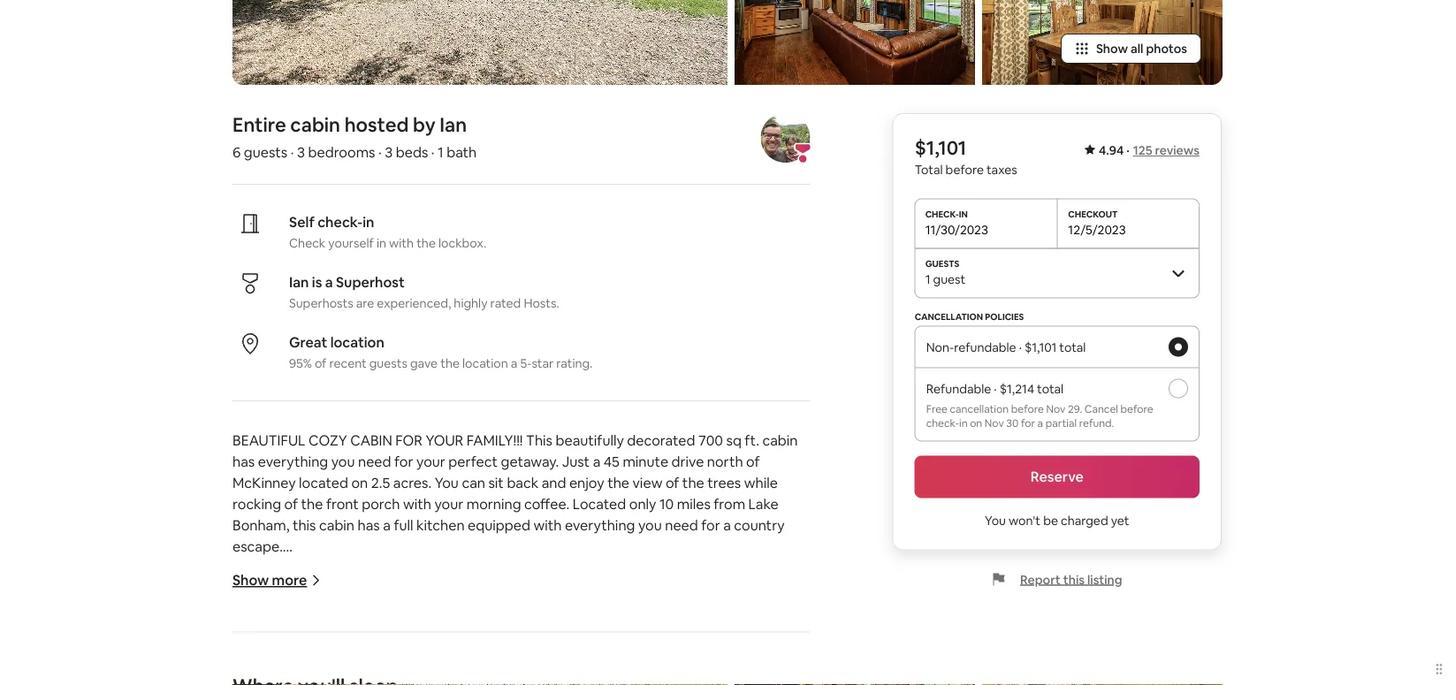 Task type: vqa. For each thing, say whether or not it's contained in the screenshot.


Task type: describe. For each thing, give the bounding box(es) containing it.
1 horizontal spatial before
[[1011, 402, 1044, 416]]

dining area image
[[983, 0, 1223, 85]]

$1,101 total before taxes
[[915, 135, 1018, 177]]

1 horizontal spatial nov
[[1047, 402, 1066, 416]]

ian
[[289, 273, 309, 291]]

in inside refundable · $1,214 total free cancellation before nov 29. cancel before check-in on nov 30 for a partial refund.
[[960, 416, 968, 430]]

1 guest
[[926, 271, 966, 287]]

acres.
[[393, 474, 432, 492]]

· left bedrooms
[[291, 143, 294, 161]]

the inside great location 95% of recent guests gave the location a 5-star rating.
[[441, 356, 460, 371]]

by ian
[[413, 112, 467, 137]]

and
[[542, 474, 566, 492]]

drive
[[672, 452, 704, 470]]

refundable · $1,214 total free cancellation before nov 29. cancel before check-in on nov 30 for a partial refund.
[[927, 381, 1154, 430]]

coffee.
[[524, 495, 570, 513]]

0 horizontal spatial nov
[[985, 416, 1004, 430]]

lockbox.
[[439, 235, 487, 251]]

0 vertical spatial you
[[331, 452, 355, 470]]

gorgeous country cabin just north of dallas!!! image 3 image
[[735, 0, 975, 85]]

1 horizontal spatial location
[[463, 356, 508, 371]]

700
[[699, 431, 723, 449]]

rocking
[[233, 495, 281, 513]]

· right beds
[[431, 143, 435, 161]]

10
[[660, 495, 674, 513]]

1 vertical spatial your
[[435, 495, 464, 513]]

bath
[[447, 143, 477, 161]]

6
[[233, 143, 241, 161]]

you won't be charged yet
[[985, 512, 1130, 528]]

check
[[289, 235, 326, 251]]

1 vertical spatial in
[[377, 235, 387, 251]]

listing
[[1088, 572, 1123, 588]]

show for show all photos
[[1097, 41, 1128, 57]]

located
[[573, 495, 626, 513]]

reserve
[[1031, 468, 1084, 486]]

this inside beautiful cozy cabin for your family!!! this beautifully decorated 700 sq ft. cabin has everything you need for your perfect getaway. just a 45 minute drive north of mckinney located on 2.5 acres. you can sit back and enjoy the view of the trees while rocking of the front porch with your morning coffee. located only 10 miles from lake bonham, this cabin has a full kitchen equipped with everything you need for a country escape.
[[293, 516, 316, 534]]

lake
[[749, 495, 779, 513]]

trees
[[708, 474, 741, 492]]

a down from on the bottom
[[724, 516, 731, 534]]

all
[[1131, 41, 1144, 57]]

getaway.
[[501, 452, 559, 470]]

just
[[562, 452, 590, 470]]

· down policies
[[1019, 339, 1022, 355]]

reserve button
[[915, 456, 1200, 498]]

show more button
[[233, 571, 321, 589]]

cancellation
[[950, 402, 1009, 416]]

125 reviews button
[[1134, 142, 1200, 158]]

a left full
[[383, 516, 391, 534]]

a inside refundable · $1,214 total free cancellation before nov 29. cancel before check-in on nov 30 for a partial refund.
[[1038, 416, 1044, 430]]

5-
[[520, 356, 532, 371]]

2 horizontal spatial before
[[1121, 402, 1154, 416]]

decorated
[[627, 431, 696, 449]]

1 vertical spatial you
[[638, 516, 662, 534]]

4.94 · 125 reviews
[[1099, 142, 1200, 158]]

1 vertical spatial $1,101
[[1025, 339, 1057, 355]]

back
[[507, 474, 539, 492]]

1 vertical spatial everything
[[565, 516, 635, 534]]

cancellation
[[915, 311, 983, 323]]

sq
[[727, 431, 742, 449]]

hosted
[[345, 112, 409, 137]]

of up 10
[[666, 474, 680, 492]]

0 vertical spatial everything
[[258, 452, 328, 470]]

on inside beautiful cozy cabin for your family!!! this beautifully decorated 700 sq ft. cabin has everything you need for your perfect getaway. just a 45 minute drive north of mckinney located on 2.5 acres. you can sit back and enjoy the view of the trees while rocking of the front porch with your morning coffee. located only 10 miles from lake bonham, this cabin has a full kitchen equipped with everything you need for a country escape.
[[352, 474, 368, 492]]

star
[[532, 356, 554, 371]]

the inside 'self check-in check yourself in with the lockbox.'
[[417, 235, 436, 251]]

reviews
[[1155, 142, 1200, 158]]

morning
[[467, 495, 521, 513]]

can
[[462, 474, 485, 492]]

sit
[[489, 474, 504, 492]]

29.
[[1068, 402, 1083, 416]]

1 horizontal spatial need
[[665, 516, 698, 534]]

of right rocking
[[284, 495, 298, 513]]

0 horizontal spatial in
[[363, 213, 375, 231]]

cancellation policies
[[915, 311, 1024, 323]]

yet
[[1111, 512, 1130, 528]]

country
[[734, 516, 785, 534]]

beautiful
[[233, 431, 306, 449]]

full
[[394, 516, 413, 534]]

experienced,
[[377, 295, 451, 311]]

· inside refundable · $1,214 total free cancellation before nov 29. cancel before check-in on nov 30 for a partial refund.
[[994, 381, 997, 397]]

1 vertical spatial cabin
[[763, 431, 798, 449]]

photos
[[1147, 41, 1188, 57]]

cabin
[[350, 431, 392, 449]]

1 guest button
[[915, 248, 1200, 298]]

non-
[[927, 339, 954, 355]]

policies
[[985, 311, 1024, 323]]

guests for cabin
[[244, 143, 288, 161]]

beautiful cozy cabin for your family!!! this beautifully decorated 700 sq ft. cabin has everything you need for your perfect getaway. just a 45 minute drive north of mckinney located on 2.5 acres. you can sit back and enjoy the view of the trees while rocking of the front porch with your morning coffee. located only 10 miles from lake bonham, this cabin has a full kitchen equipped with everything you need for a country escape.
[[233, 431, 801, 555]]

enjoy
[[569, 474, 605, 492]]

yourself
[[328, 235, 374, 251]]

highly
[[454, 295, 488, 311]]

bonham,
[[233, 516, 290, 534]]

report this listing button
[[992, 572, 1123, 588]]

2.5
[[371, 474, 390, 492]]

gave
[[410, 356, 438, 371]]

· left 125
[[1127, 142, 1130, 158]]

cancel
[[1085, 402, 1119, 416]]

for
[[396, 431, 423, 449]]

30
[[1007, 416, 1019, 430]]

are
[[356, 295, 374, 311]]

north
[[707, 452, 743, 470]]



Task type: locate. For each thing, give the bounding box(es) containing it.
a
[[325, 273, 333, 291], [511, 356, 518, 371], [1038, 416, 1044, 430], [593, 452, 601, 470], [383, 516, 391, 534], [724, 516, 731, 534]]

show more
[[233, 571, 307, 589]]

2 vertical spatial in
[[960, 416, 968, 430]]

a inside great location 95% of recent guests gave the location a 5-star rating.
[[511, 356, 518, 371]]

you left won't
[[985, 512, 1006, 528]]

1 vertical spatial location
[[463, 356, 508, 371]]

kitchen
[[417, 516, 465, 534]]

everything down beautiful
[[258, 452, 328, 470]]

0 horizontal spatial before
[[946, 161, 984, 177]]

the left lockbox.
[[417, 235, 436, 251]]

0 horizontal spatial location
[[330, 333, 385, 351]]

only
[[629, 495, 657, 513]]

· left the "$1,214"
[[994, 381, 997, 397]]

for
[[1021, 416, 1036, 430], [394, 452, 413, 470], [702, 516, 721, 534]]

· down "hosted"
[[378, 143, 382, 161]]

0 horizontal spatial show
[[233, 571, 269, 589]]

0 horizontal spatial has
[[233, 452, 255, 470]]

guests for location
[[369, 356, 408, 371]]

while
[[744, 474, 778, 492]]

the down 45
[[608, 474, 630, 492]]

perfect
[[449, 452, 498, 470]]

self
[[289, 213, 315, 231]]

0 vertical spatial in
[[363, 213, 375, 231]]

$1,101 up the "$1,214"
[[1025, 339, 1057, 355]]

ian is a superhost. learn more about ian. image
[[761, 113, 810, 163], [761, 113, 810, 163]]

a left partial
[[1038, 416, 1044, 430]]

nov up partial
[[1047, 402, 1066, 416]]

of down ft.
[[747, 452, 760, 470]]

1 vertical spatial guests
[[369, 356, 408, 371]]

2 vertical spatial cabin
[[319, 516, 355, 534]]

this left listing at the right
[[1064, 572, 1085, 588]]

$1,101 inside $1,101 total before taxes
[[915, 135, 967, 161]]

of right 95%
[[315, 356, 327, 371]]

gorgeous country cabin just north of dallas!!! image 1 image
[[233, 0, 728, 85]]

guests
[[244, 143, 288, 161], [369, 356, 408, 371]]

total
[[915, 161, 943, 177]]

with up superhost at left top
[[389, 235, 414, 251]]

$1,101 up total
[[915, 135, 967, 161]]

has down porch
[[358, 516, 380, 534]]

0 vertical spatial cabin
[[290, 112, 340, 137]]

your
[[426, 431, 464, 449]]

2 horizontal spatial for
[[1021, 416, 1036, 430]]

cozy
[[309, 431, 347, 449]]

show inside button
[[1097, 41, 1128, 57]]

1 horizontal spatial you
[[985, 512, 1006, 528]]

be
[[1044, 512, 1059, 528]]

3 left beds
[[385, 143, 393, 161]]

located
[[299, 474, 348, 492]]

0 vertical spatial 1
[[438, 143, 444, 161]]

need down miles
[[665, 516, 698, 534]]

1 horizontal spatial 3
[[385, 143, 393, 161]]

0 vertical spatial location
[[330, 333, 385, 351]]

this
[[293, 516, 316, 534], [1064, 572, 1085, 588]]

cabin up bedrooms
[[290, 112, 340, 137]]

in right yourself
[[377, 235, 387, 251]]

this
[[526, 431, 553, 449]]

won't
[[1009, 512, 1041, 528]]

show left all
[[1097, 41, 1128, 57]]

location up recent
[[330, 333, 385, 351]]

on down cancellation
[[970, 416, 983, 430]]

0 horizontal spatial $1,101
[[915, 135, 967, 161]]

before inside $1,101 total before taxes
[[946, 161, 984, 177]]

1
[[438, 143, 444, 161], [926, 271, 931, 287]]

you
[[331, 452, 355, 470], [638, 516, 662, 534]]

on left 2.5
[[352, 474, 368, 492]]

your
[[417, 452, 446, 470], [435, 495, 464, 513]]

0 horizontal spatial for
[[394, 452, 413, 470]]

more
[[272, 571, 307, 589]]

with down coffee.
[[534, 516, 562, 534]]

equipped
[[468, 516, 531, 534]]

the
[[417, 235, 436, 251], [441, 356, 460, 371], [608, 474, 630, 492], [683, 474, 705, 492], [301, 495, 323, 513]]

is
[[312, 273, 322, 291]]

0 vertical spatial has
[[233, 452, 255, 470]]

0 vertical spatial for
[[1021, 416, 1036, 430]]

has up mckinney
[[233, 452, 255, 470]]

check- inside 'self check-in check yourself in with the lockbox.'
[[318, 213, 363, 231]]

0 vertical spatial you
[[435, 474, 459, 492]]

0 horizontal spatial everything
[[258, 452, 328, 470]]

of inside great location 95% of recent guests gave the location a 5-star rating.
[[315, 356, 327, 371]]

0 horizontal spatial check-
[[318, 213, 363, 231]]

1 horizontal spatial $1,101
[[1025, 339, 1057, 355]]

you left the can
[[435, 474, 459, 492]]

guests inside entire cabin hosted by ian 6 guests · 3 bedrooms · 3 beds · 1 bath
[[244, 143, 288, 161]]

with
[[389, 235, 414, 251], [403, 495, 432, 513], [534, 516, 562, 534]]

this right bonham,
[[293, 516, 316, 534]]

1 vertical spatial 1
[[926, 271, 931, 287]]

for down for
[[394, 452, 413, 470]]

entire
[[233, 112, 286, 137]]

cabin right ft.
[[763, 431, 798, 449]]

for inside refundable · $1,214 total free cancellation before nov 29. cancel before check-in on nov 30 for a partial refund.
[[1021, 416, 1036, 430]]

total inside refundable · $1,214 total free cancellation before nov 29. cancel before check-in on nov 30 for a partial refund.
[[1037, 381, 1064, 397]]

0 horizontal spatial 3
[[297, 143, 305, 161]]

great
[[289, 333, 327, 351]]

1 vertical spatial you
[[985, 512, 1006, 528]]

refundable
[[954, 339, 1017, 355]]

0 vertical spatial need
[[358, 452, 391, 470]]

0 vertical spatial on
[[970, 416, 983, 430]]

before right total
[[946, 161, 984, 177]]

0 horizontal spatial 1
[[438, 143, 444, 161]]

0 vertical spatial $1,101
[[915, 135, 967, 161]]

a right is
[[325, 273, 333, 291]]

1 horizontal spatial in
[[377, 235, 387, 251]]

0 horizontal spatial this
[[293, 516, 316, 534]]

need
[[358, 452, 391, 470], [665, 516, 698, 534]]

1 horizontal spatial show
[[1097, 41, 1128, 57]]

$1,101
[[915, 135, 967, 161], [1025, 339, 1057, 355]]

cabin inside entire cabin hosted by ian 6 guests · 3 bedrooms · 3 beds · 1 bath
[[290, 112, 340, 137]]

0 horizontal spatial on
[[352, 474, 368, 492]]

0 vertical spatial your
[[417, 452, 446, 470]]

1 inside popup button
[[926, 271, 931, 287]]

guest
[[933, 271, 966, 287]]

0 vertical spatial with
[[389, 235, 414, 251]]

1 horizontal spatial has
[[358, 516, 380, 534]]

1 vertical spatial check-
[[927, 416, 960, 430]]

before right cancel
[[1121, 402, 1154, 416]]

$1,214
[[1000, 381, 1035, 397]]

great location 95% of recent guests gave the location a 5-star rating.
[[289, 333, 593, 371]]

hosts.
[[524, 295, 560, 311]]

1 vertical spatial show
[[233, 571, 269, 589]]

refund.
[[1080, 416, 1115, 430]]

show down escape.
[[233, 571, 269, 589]]

1 horizontal spatial for
[[702, 516, 721, 534]]

non-refundable · $1,101 total
[[927, 339, 1086, 355]]

1 horizontal spatial this
[[1064, 572, 1085, 588]]

check- down "free" at bottom
[[927, 416, 960, 430]]

front
[[326, 495, 359, 513]]

1 left bath
[[438, 143, 444, 161]]

1 horizontal spatial everything
[[565, 516, 635, 534]]

report this listing
[[1021, 572, 1123, 588]]

1 3 from the left
[[297, 143, 305, 161]]

2 horizontal spatial in
[[960, 416, 968, 430]]

1 horizontal spatial guests
[[369, 356, 408, 371]]

45
[[604, 452, 620, 470]]

2 vertical spatial with
[[534, 516, 562, 534]]

1 vertical spatial for
[[394, 452, 413, 470]]

for down miles
[[702, 516, 721, 534]]

before up 30
[[1011, 402, 1044, 416]]

rating.
[[557, 356, 593, 371]]

in
[[363, 213, 375, 231], [377, 235, 387, 251], [960, 416, 968, 430]]

your down your
[[417, 452, 446, 470]]

the up miles
[[683, 474, 705, 492]]

1 vertical spatial this
[[1064, 572, 1085, 588]]

check- inside refundable · $1,214 total free cancellation before nov 29. cancel before check-in on nov 30 for a partial refund.
[[927, 416, 960, 430]]

you inside beautiful cozy cabin for your family!!! this beautifully decorated 700 sq ft. cabin has everything you need for your perfect getaway. just a 45 minute drive north of mckinney located on 2.5 acres. you can sit back and enjoy the view of the trees while rocking of the front porch with your morning coffee. located only 10 miles from lake bonham, this cabin has a full kitchen equipped with everything you need for a country escape.
[[435, 474, 459, 492]]

your up kitchen
[[435, 495, 464, 513]]

1 horizontal spatial check-
[[927, 416, 960, 430]]

1 vertical spatial on
[[352, 474, 368, 492]]

you down only
[[638, 516, 662, 534]]

0 horizontal spatial you
[[435, 474, 459, 492]]

1 vertical spatial has
[[358, 516, 380, 534]]

check-
[[318, 213, 363, 231], [927, 416, 960, 430]]

the right 'gave'
[[441, 356, 460, 371]]

location
[[330, 333, 385, 351], [463, 356, 508, 371]]

None radio
[[1169, 337, 1189, 357]]

guests left 'gave'
[[369, 356, 408, 371]]

in down cancellation
[[960, 416, 968, 430]]

0 vertical spatial total
[[1060, 339, 1086, 355]]

4.94
[[1099, 142, 1124, 158]]

a left 45
[[593, 452, 601, 470]]

1 vertical spatial with
[[403, 495, 432, 513]]

with inside 'self check-in check yourself in with the lockbox.'
[[389, 235, 414, 251]]

1 vertical spatial total
[[1037, 381, 1064, 397]]

0 vertical spatial check-
[[318, 213, 363, 231]]

nov
[[1047, 402, 1066, 416], [985, 416, 1004, 430]]

0 horizontal spatial need
[[358, 452, 391, 470]]

porch
[[362, 495, 400, 513]]

guests inside great location 95% of recent guests gave the location a 5-star rating.
[[369, 356, 408, 371]]

a inside 'ian is a superhost superhosts are experienced, highly rated hosts.'
[[325, 273, 333, 291]]

beautifully
[[556, 431, 624, 449]]

0 horizontal spatial guests
[[244, 143, 288, 161]]

cabin down 'front'
[[319, 516, 355, 534]]

1 inside entire cabin hosted by ian 6 guests · 3 bedrooms · 3 beds · 1 bath
[[438, 143, 444, 161]]

3
[[297, 143, 305, 161], [385, 143, 393, 161]]

rated
[[490, 295, 521, 311]]

None radio
[[1169, 379, 1189, 398]]

beds
[[396, 143, 428, 161]]

superhosts
[[289, 295, 353, 311]]

in up yourself
[[363, 213, 375, 231]]

the down located
[[301, 495, 323, 513]]

entire cabin hosted by ian 6 guests · 3 bedrooms · 3 beds · 1 bath
[[233, 112, 477, 161]]

miles
[[677, 495, 711, 513]]

show all photos button
[[1061, 34, 1202, 64]]

check- up yourself
[[318, 213, 363, 231]]

refundable
[[927, 381, 992, 397]]

show all photos
[[1097, 41, 1188, 57]]

show for show more
[[233, 571, 269, 589]]

everything down located
[[565, 516, 635, 534]]

location left 5-
[[463, 356, 508, 371]]

total right the "$1,214"
[[1037, 381, 1064, 397]]

0 vertical spatial guests
[[244, 143, 288, 161]]

escape.
[[233, 537, 283, 555]]

on inside refundable · $1,214 total free cancellation before nov 29. cancel before check-in on nov 30 for a partial refund.
[[970, 416, 983, 430]]

view
[[633, 474, 663, 492]]

2 vertical spatial for
[[702, 516, 721, 534]]

with down acres.
[[403, 495, 432, 513]]

report
[[1021, 572, 1061, 588]]

recent
[[329, 356, 367, 371]]

guests down entire
[[244, 143, 288, 161]]

total up '29.' on the bottom right of the page
[[1060, 339, 1086, 355]]

you down cozy
[[331, 452, 355, 470]]

1 left guest
[[926, 271, 931, 287]]

ft.
[[745, 431, 760, 449]]

1 horizontal spatial 1
[[926, 271, 931, 287]]

95%
[[289, 356, 312, 371]]

self check-in check yourself in with the lockbox.
[[289, 213, 487, 251]]

need down cabin
[[358, 452, 391, 470]]

1 horizontal spatial you
[[638, 516, 662, 534]]

2 3 from the left
[[385, 143, 393, 161]]

12/5/2023
[[1069, 222, 1126, 237]]

for right 30
[[1021, 416, 1036, 430]]

nov left 30
[[985, 416, 1004, 430]]

1 vertical spatial need
[[665, 516, 698, 534]]

3 left bedrooms
[[297, 143, 305, 161]]

125
[[1134, 142, 1153, 158]]

1 horizontal spatial on
[[970, 416, 983, 430]]

0 vertical spatial this
[[293, 516, 316, 534]]

0 horizontal spatial you
[[331, 452, 355, 470]]

bedrooms
[[308, 143, 375, 161]]

0 vertical spatial show
[[1097, 41, 1128, 57]]

a left 5-
[[511, 356, 518, 371]]



